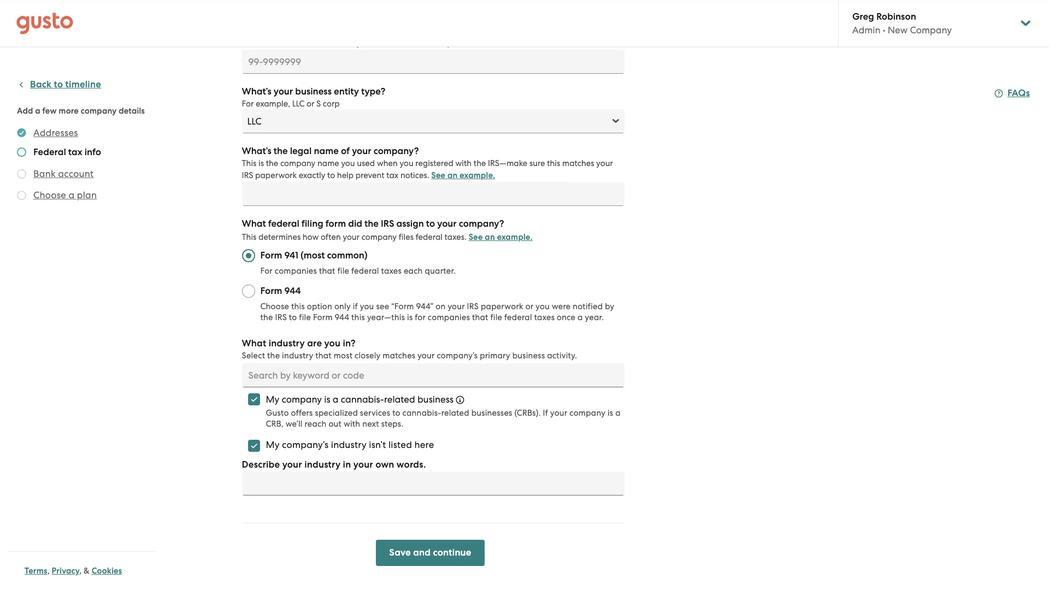 Task type: describe. For each thing, give the bounding box(es) containing it.
company? inside what federal filing form did the irs assign to your company? this determines how often your company files federal taxes. see an example.
[[459, 218, 504, 230]]

next
[[363, 419, 379, 429]]

legal
[[290, 145, 312, 157]]

out
[[329, 419, 342, 429]]

this for this is your unique employer identification number (ein) that was assigned to your company by the irs. do not use a social security number.
[[242, 26, 257, 36]]

use
[[285, 38, 297, 48]]

see an example. button for what's the legal name of your company?
[[431, 169, 495, 182]]

name inside this is the company name you used when you registered with the irs—make sure this matches your irs paperwork exactly to help prevent tax notices.
[[318, 159, 339, 168]]

common)
[[327, 250, 368, 261]]

industry left in at the left bottom of page
[[305, 459, 341, 471]]

related inside gusto offers specialized services to cannabis-related businesses (crbs). if your company is a crb, we'll reach out with next steps.
[[441, 408, 469, 418]]

what for what federal filing form did the irs assign to your company?
[[242, 218, 266, 230]]

select
[[242, 351, 265, 361]]

cookies
[[92, 566, 122, 576]]

save and continue button
[[376, 540, 485, 566]]

•
[[883, 25, 886, 36]]

words.
[[397, 459, 426, 471]]

plan
[[77, 190, 97, 201]]

form 944 choose this option only if you see "form 944" on your irs paperwork or you were notified by the irs to file form 944 this year—this is for companies that file federal taxes once a year.
[[260, 285, 615, 322]]

(ein)
[[435, 26, 453, 36]]

taxes inside form 944 choose this option only if you see "form 944" on your irs paperwork or you were notified by the irs to file form 944 this year—this is for companies that file federal taxes once a year.
[[534, 313, 555, 322]]

this is the company name you used when you registered with the irs—make sure this matches your irs paperwork exactly to help prevent tax notices.
[[242, 159, 613, 180]]

see for number.
[[398, 38, 412, 48]]

0 vertical spatial see an example. button
[[398, 37, 462, 50]]

your inside what's your business entity type? for example, llc or s corp
[[274, 86, 293, 97]]

isn't
[[369, 440, 386, 450]]

2 vertical spatial form
[[313, 313, 333, 322]]

taxes.
[[445, 232, 467, 242]]

industry up in at the left bottom of page
[[331, 440, 367, 450]]

did
[[348, 218, 362, 230]]

matches inside what industry are you in? select the industry that most closely matches your company's primary business activity.
[[383, 351, 416, 361]]

(most
[[301, 250, 325, 261]]

add a few more company details
[[17, 106, 145, 116]]

is inside this is the company name you used when you registered with the irs—make sure this matches your irs paperwork exactly to help prevent tax notices.
[[259, 159, 264, 168]]

what industry are you in? select the industry that most closely matches your company's primary business activity.
[[242, 338, 577, 361]]

federal inside form 941 (most common) for companies that file federal taxes each quarter.
[[351, 266, 379, 276]]

an for you
[[448, 171, 458, 180]]

example. inside what federal filing form did the irs assign to your company? this determines how often your company files federal taxes. see an example.
[[497, 232, 533, 242]]

irs—make
[[488, 159, 528, 168]]

offers
[[291, 408, 313, 418]]

the inside what industry are you in? select the industry that most closely matches your company's primary business activity.
[[267, 351, 280, 361]]

my for my company's industry isn't listed here
[[266, 440, 280, 450]]

check image for choose
[[17, 191, 26, 200]]

0 horizontal spatial this
[[291, 302, 305, 312]]

see
[[376, 302, 389, 312]]

paperwork inside form 944 choose this option only if you see "form 944" on your irs paperwork or you were notified by the irs to file form 944 this year—this is for companies that file federal taxes once a year.
[[481, 302, 524, 312]]

in?
[[343, 338, 356, 349]]

terms
[[25, 566, 47, 576]]

back to timeline
[[30, 79, 101, 90]]

your inside form 944 choose this option only if you see "form 944" on your irs paperwork or you were notified by the irs to file form 944 this year—this is for companies that file federal taxes once a year.
[[448, 302, 465, 312]]

sure
[[530, 159, 545, 168]]

s
[[317, 99, 321, 109]]

companies inside form 941 (most common) for companies that file federal taxes each quarter.
[[275, 266, 317, 276]]

how
[[303, 232, 319, 242]]

what federal filing form did the irs assign to your company? this determines how often your company files federal taxes. see an example.
[[242, 218, 533, 242]]

and
[[413, 547, 431, 559]]

form for form 941 (most common)
[[260, 250, 282, 261]]

on
[[436, 302, 446, 312]]

choose a plan
[[33, 190, 97, 201]]

what's your business entity type? for example, llc or s corp
[[242, 86, 386, 109]]

a inside 'button'
[[69, 190, 75, 201]]

company inside this is your unique employer identification number (ein) that was assigned to your company by the irs. do not use a social security number.
[[554, 26, 589, 36]]

see an example. button for what federal filing form did the irs assign to your company?
[[469, 231, 533, 244]]

example,
[[256, 99, 290, 109]]

a inside form 944 choose this option only if you see "form 944" on your irs paperwork or you were notified by the irs to file form 944 this year—this is for companies that file federal taxes once a year.
[[578, 313, 583, 322]]

your inside gusto offers specialized services to cannabis-related businesses (crbs). if your company is a crb, we'll reach out with next steps.
[[550, 408, 568, 418]]

an inside what federal filing form did the irs assign to your company? this determines how often your company files federal taxes. see an example.
[[485, 232, 495, 242]]

you up notices.
[[400, 159, 414, 168]]

gusto offers specialized services to cannabis-related businesses (crbs). if your company is a crb, we'll reach out with next steps.
[[266, 408, 621, 429]]

filing
[[302, 218, 323, 230]]

prevent
[[356, 171, 385, 180]]

here
[[415, 440, 434, 450]]

the inside what federal filing form did the irs assign to your company? this determines how often your company files federal taxes. see an example.
[[365, 218, 379, 230]]

choose inside form 944 choose this option only if you see "form 944" on your irs paperwork or you were notified by the irs to file form 944 this year—this is for companies that file federal taxes once a year.
[[260, 302, 289, 312]]

2 , from the left
[[79, 566, 82, 576]]

federal up determines
[[268, 218, 299, 230]]

choose inside 'button'
[[33, 190, 66, 201]]

if
[[543, 408, 548, 418]]

that inside form 941 (most common) for companies that file federal taxes each quarter.
[[319, 266, 335, 276]]

what's for what's your business entity type? for example, llc or s corp
[[242, 86, 271, 97]]

save and continue
[[389, 547, 472, 559]]

company inside this is the company name you used when you registered with the irs—make sure this matches your irs paperwork exactly to help prevent tax notices.
[[280, 159, 316, 168]]

see inside what federal filing form did the irs assign to your company? this determines how often your company files federal taxes. see an example.
[[469, 232, 483, 242]]

was
[[473, 26, 488, 36]]

terms , privacy , & cookies
[[25, 566, 122, 576]]

describe your industry in your own words.
[[242, 459, 426, 471]]

irs inside this is the company name you used when you registered with the irs—make sure this matches your irs paperwork exactly to help prevent tax notices.
[[242, 171, 253, 180]]

primary
[[480, 351, 510, 361]]

addresses
[[33, 127, 78, 138]]

this is your unique employer identification number (ein) that was assigned to your company by the irs. do not use a social security number.
[[242, 26, 615, 48]]

the inside form 944 choose this option only if you see "form 944" on your irs paperwork or you were notified by the irs to file form 944 this year—this is for companies that file federal taxes once a year.
[[260, 313, 273, 322]]

choose a plan button
[[33, 189, 97, 202]]

is inside form 944 choose this option only if you see "form 944" on your irs paperwork or you were notified by the irs to file form 944 this year—this is for companies that file federal taxes once a year.
[[407, 313, 413, 322]]

exactly
[[299, 171, 325, 180]]

0 horizontal spatial cannabis-
[[341, 394, 384, 405]]

2 horizontal spatial file
[[491, 313, 502, 322]]

help
[[337, 171, 354, 180]]

we'll
[[286, 419, 303, 429]]

entity
[[334, 86, 359, 97]]

year—this
[[367, 313, 405, 322]]

see an example. for was
[[398, 38, 462, 48]]

0 horizontal spatial file
[[299, 313, 311, 322]]

you right if
[[360, 302, 374, 312]]

Describe your industry in your own words. field
[[242, 472, 624, 496]]

describe
[[242, 459, 280, 471]]

1 check image from the top
[[17, 148, 26, 157]]

is inside this is your unique employer identification number (ein) that was assigned to your company by the irs. do not use a social security number.
[[259, 26, 264, 36]]

number.
[[363, 38, 396, 48]]

steps.
[[381, 419, 404, 429]]

admin
[[853, 25, 881, 36]]

1 , from the left
[[47, 566, 50, 576]]

company inside what federal filing form did the irs assign to your company? this determines how often your company files federal taxes. see an example.
[[362, 232, 397, 242]]

what's for what's the legal name of your company?
[[242, 145, 271, 157]]

bank
[[33, 168, 56, 179]]

bank account
[[33, 168, 94, 179]]

not
[[270, 38, 283, 48]]

each
[[404, 266, 423, 276]]

to inside this is the company name you used when you registered with the irs—make sure this matches your irs paperwork exactly to help prevent tax notices.
[[327, 171, 335, 180]]

more
[[59, 106, 79, 116]]

what for what industry are you in?
[[242, 338, 266, 349]]

registered
[[416, 159, 454, 168]]

federal inside form 944 choose this option only if you see "form 944" on your irs paperwork or you were notified by the irs to file form 944 this year—this is for companies that file federal taxes once a year.
[[505, 313, 532, 322]]

944"
[[416, 302, 434, 312]]

example. for registered
[[460, 171, 495, 180]]

circle check image
[[17, 126, 26, 139]]

assigned
[[490, 26, 524, 36]]

only
[[334, 302, 351, 312]]

form 941 (most common) for companies that file federal taxes each quarter.
[[260, 250, 456, 276]]

check image for bank
[[17, 169, 26, 179]]

form for form 944
[[260, 285, 282, 297]]

(crbs).
[[515, 408, 541, 418]]



Task type: locate. For each thing, give the bounding box(es) containing it.
file down 'option'
[[299, 313, 311, 322]]

2 horizontal spatial an
[[485, 232, 495, 242]]

1 vertical spatial see an example. button
[[431, 169, 495, 182]]

0 vertical spatial taxes
[[381, 266, 402, 276]]

see for tax
[[431, 171, 446, 180]]

account
[[58, 168, 94, 179]]

see an example. down number
[[398, 38, 462, 48]]

file down common) in the top left of the page
[[337, 266, 349, 276]]

1 this from the top
[[242, 26, 257, 36]]

1 horizontal spatial or
[[526, 302, 534, 312]]

home image
[[16, 12, 73, 34]]

by inside this is your unique employer identification number (ein) that was assigned to your company by the irs. do not use a social security number.
[[591, 26, 601, 36]]

1 vertical spatial an
[[448, 171, 458, 180]]

an down "registered"
[[448, 171, 458, 180]]

that inside form 944 choose this option only if you see "form 944" on your irs paperwork or you were notified by the irs to file form 944 this year—this is for companies that file federal taxes once a year.
[[472, 313, 488, 322]]

1 vertical spatial see an example.
[[431, 171, 495, 180]]

business inside what industry are you in? select the industry that most closely matches your company's primary business activity.
[[513, 351, 545, 361]]

0 vertical spatial example.
[[426, 38, 462, 48]]

0 vertical spatial cannabis-
[[341, 394, 384, 405]]

company
[[554, 26, 589, 36], [81, 106, 117, 116], [280, 159, 316, 168], [362, 232, 397, 242], [282, 394, 322, 405], [570, 408, 606, 418]]

check image
[[17, 148, 26, 157], [17, 169, 26, 179], [17, 191, 26, 200]]

944 down 941
[[285, 285, 301, 297]]

see
[[398, 38, 412, 48], [431, 171, 446, 180], [469, 232, 483, 242]]

to
[[526, 26, 534, 36], [54, 79, 63, 90], [327, 171, 335, 180], [426, 218, 435, 230], [289, 313, 297, 322], [393, 408, 401, 418]]

0 vertical spatial my
[[266, 394, 279, 405]]

own
[[376, 459, 394, 471]]

1 vertical spatial paperwork
[[481, 302, 524, 312]]

companies down on
[[428, 313, 470, 322]]

1 horizontal spatial taxes
[[534, 313, 555, 322]]

1 vertical spatial related
[[441, 408, 469, 418]]

paperwork inside this is the company name you used when you registered with the irs—make sure this matches your irs paperwork exactly to help prevent tax notices.
[[255, 171, 297, 180]]

1 vertical spatial company's
[[282, 440, 329, 450]]

or left s in the top of the page
[[307, 99, 315, 109]]

2 vertical spatial business
[[418, 394, 454, 405]]

0 horizontal spatial business
[[295, 86, 332, 97]]

federal
[[268, 218, 299, 230], [416, 232, 443, 242], [351, 266, 379, 276], [505, 313, 532, 322]]

llc
[[292, 99, 305, 109]]

you inside what industry are you in? select the industry that most closely matches your company's primary business activity.
[[324, 338, 341, 349]]

0 horizontal spatial matches
[[383, 351, 416, 361]]

or inside what's your business entity type? for example, llc or s corp
[[307, 99, 315, 109]]

business left activity.
[[513, 351, 545, 361]]

0 vertical spatial what
[[242, 218, 266, 230]]

0 vertical spatial an
[[414, 38, 424, 48]]

0 horizontal spatial ,
[[47, 566, 50, 576]]

this down if
[[352, 313, 365, 322]]

this inside this is your unique employer identification number (ein) that was assigned to your company by the irs. do not use a social security number.
[[242, 26, 257, 36]]

company's down the reach
[[282, 440, 329, 450]]

cannabis-
[[341, 394, 384, 405], [403, 408, 441, 418]]

see an example. button down number
[[398, 37, 462, 50]]

for down determines
[[260, 266, 273, 276]]

file inside form 941 (most common) for companies that file federal taxes each quarter.
[[337, 266, 349, 276]]

business
[[295, 86, 332, 97], [513, 351, 545, 361], [418, 394, 454, 405]]

tax inside this is the company name you used when you registered with the irs—make sure this matches your irs paperwork exactly to help prevent tax notices.
[[387, 171, 399, 180]]

an right taxes.
[[485, 232, 495, 242]]

1 horizontal spatial this
[[352, 313, 365, 322]]

choose
[[33, 190, 66, 201], [260, 302, 289, 312]]

this inside this is the company name you used when you registered with the irs—make sure this matches your irs paperwork exactly to help prevent tax notices.
[[242, 159, 257, 168]]

companies inside form 944 choose this option only if you see "form 944" on your irs paperwork or you were notified by the irs to file form 944 this year—this is for companies that file federal taxes once a year.
[[428, 313, 470, 322]]

or left were
[[526, 302, 534, 312]]

company? up taxes.
[[459, 218, 504, 230]]

with
[[456, 159, 472, 168], [344, 419, 360, 429]]

what's left legal on the left top
[[242, 145, 271, 157]]

company inside gusto offers specialized services to cannabis-related businesses (crbs). if your company is a crb, we'll reach out with next steps.
[[570, 408, 606, 418]]

closely
[[355, 351, 381, 361]]

1 horizontal spatial cannabis-
[[403, 408, 441, 418]]

1 vertical spatial business
[[513, 351, 545, 361]]

1 horizontal spatial see
[[431, 171, 446, 180]]

1 vertical spatial 944
[[335, 313, 349, 322]]

0 horizontal spatial company?
[[374, 145, 419, 157]]

privacy
[[52, 566, 79, 576]]

944 down the 'only'
[[335, 313, 349, 322]]

that down the (most
[[319, 266, 335, 276]]

for inside what's your business entity type? for example, llc or s corp
[[242, 99, 254, 109]]

None radio
[[242, 249, 255, 262], [242, 285, 255, 298], [242, 249, 255, 262], [242, 285, 255, 298]]

social
[[307, 38, 329, 48]]

that inside what industry are you in? select the industry that most closely matches your company's primary business activity.
[[315, 351, 332, 361]]

3 this from the top
[[242, 232, 257, 242]]

save
[[389, 547, 411, 559]]

0 horizontal spatial companies
[[275, 266, 317, 276]]

federal tax info
[[33, 146, 101, 158]]

my down crb,
[[266, 440, 280, 450]]

identification
[[350, 26, 400, 36]]

matches
[[562, 159, 594, 168], [383, 351, 416, 361]]

1 vertical spatial this
[[291, 302, 305, 312]]

business up s in the top of the page
[[295, 86, 332, 97]]

matches right sure
[[562, 159, 594, 168]]

2 horizontal spatial this
[[547, 159, 560, 168]]

What's the legal name of your company? text field
[[242, 182, 624, 206]]

0 horizontal spatial 944
[[285, 285, 301, 297]]

year.
[[585, 313, 604, 322]]

1 vertical spatial name
[[318, 159, 339, 168]]

are
[[307, 338, 322, 349]]

federal tax info list
[[17, 126, 151, 204]]

to inside button
[[54, 79, 63, 90]]

once
[[557, 313, 576, 322]]

form inside form 941 (most common) for companies that file federal taxes each quarter.
[[260, 250, 282, 261]]

check image left bank
[[17, 169, 26, 179]]

3 check image from the top
[[17, 191, 26, 200]]

what's up 'example,'
[[242, 86, 271, 97]]

you up help
[[341, 159, 355, 168]]

0 vertical spatial 944
[[285, 285, 301, 297]]

0 horizontal spatial by
[[591, 26, 601, 36]]

business inside what's your business entity type? for example, llc or s corp
[[295, 86, 332, 97]]

0 horizontal spatial choose
[[33, 190, 66, 201]]

company? up when
[[374, 145, 419, 157]]

your inside this is the company name you used when you registered with the irs—make sure this matches your irs paperwork exactly to help prevent tax notices.
[[596, 159, 613, 168]]

your inside what industry are you in? select the industry that most closely matches your company's primary business activity.
[[418, 351, 435, 361]]

taxes down were
[[534, 313, 555, 322]]

what up determines
[[242, 218, 266, 230]]

see an example.
[[398, 38, 462, 48], [431, 171, 495, 180]]

paperwork up primary
[[481, 302, 524, 312]]

that left was
[[455, 26, 471, 36]]

crb,
[[266, 419, 284, 429]]

faqs button
[[995, 87, 1030, 100]]

company
[[910, 25, 952, 36]]

1 horizontal spatial 944
[[335, 313, 349, 322]]

federal down common) in the top left of the page
[[351, 266, 379, 276]]

type?
[[361, 86, 386, 97]]

tax down when
[[387, 171, 399, 180]]

used
[[357, 159, 375, 168]]

0 horizontal spatial paperwork
[[255, 171, 297, 180]]

0 vertical spatial check image
[[17, 148, 26, 157]]

cannabis- up steps.
[[403, 408, 441, 418]]

0 horizontal spatial see
[[398, 38, 412, 48]]

you up most
[[324, 338, 341, 349]]

see an example. down "registered"
[[431, 171, 495, 180]]

1 vertical spatial cannabis-
[[403, 408, 441, 418]]

you
[[341, 159, 355, 168], [400, 159, 414, 168], [360, 302, 374, 312], [536, 302, 550, 312], [324, 338, 341, 349]]

2 this from the top
[[242, 159, 257, 168]]

related left "businesses"
[[441, 408, 469, 418]]

this
[[242, 26, 257, 36], [242, 159, 257, 168], [242, 232, 257, 242]]

what inside what industry are you in? select the industry that most closely matches your company's primary business activity.
[[242, 338, 266, 349]]

specialized
[[315, 408, 358, 418]]

1 horizontal spatial paperwork
[[481, 302, 524, 312]]

industry
[[269, 338, 305, 349], [282, 351, 313, 361], [331, 440, 367, 450], [305, 459, 341, 471]]

What's your Federal EIN? text field
[[242, 50, 624, 74]]

federal up primary
[[505, 313, 532, 322]]

new
[[888, 25, 908, 36]]

example. for was
[[426, 38, 462, 48]]

1 horizontal spatial for
[[260, 266, 273, 276]]

related up steps.
[[384, 394, 415, 405]]

timeline
[[65, 79, 101, 90]]

paperwork down legal on the left top
[[255, 171, 297, 180]]

when
[[377, 159, 398, 168]]

industry down are
[[282, 351, 313, 361]]

what up select at the left bottom of page
[[242, 338, 266, 349]]

1 vertical spatial example.
[[460, 171, 495, 180]]

what
[[242, 218, 266, 230], [242, 338, 266, 349]]

addresses button
[[33, 126, 78, 139]]

what's the legal name of your company?
[[242, 145, 419, 157]]

0 horizontal spatial or
[[307, 99, 315, 109]]

back to timeline button
[[17, 78, 101, 91]]

0 vertical spatial companies
[[275, 266, 317, 276]]

1 horizontal spatial companies
[[428, 313, 470, 322]]

greg robinson admin • new company
[[853, 11, 952, 36]]

1 vertical spatial see
[[431, 171, 446, 180]]

my company's industry isn't listed here
[[266, 440, 434, 450]]

1 horizontal spatial related
[[441, 408, 469, 418]]

0 vertical spatial matches
[[562, 159, 594, 168]]

0 vertical spatial business
[[295, 86, 332, 97]]

is inside gusto offers specialized services to cannabis-related businesses (crbs). if your company is a crb, we'll reach out with next steps.
[[608, 408, 613, 418]]

0 vertical spatial tax
[[68, 146, 82, 158]]

taxes inside form 941 (most common) for companies that file federal taxes each quarter.
[[381, 266, 402, 276]]

1 horizontal spatial matches
[[562, 159, 594, 168]]

taxes
[[381, 266, 402, 276], [534, 313, 555, 322]]

1 vertical spatial for
[[260, 266, 273, 276]]

0 horizontal spatial tax
[[68, 146, 82, 158]]

determines
[[259, 232, 301, 242]]

0 vertical spatial with
[[456, 159, 472, 168]]

if
[[353, 302, 358, 312]]

that down are
[[315, 351, 332, 361]]

2 vertical spatial check image
[[17, 191, 26, 200]]

this inside this is the company name you used when you registered with the irs—make sure this matches your irs paperwork exactly to help prevent tax notices.
[[547, 159, 560, 168]]

1 vertical spatial with
[[344, 419, 360, 429]]

for left 'example,'
[[242, 99, 254, 109]]

0 vertical spatial form
[[260, 250, 282, 261]]

2 vertical spatial this
[[242, 232, 257, 242]]

with inside gusto offers specialized services to cannabis-related businesses (crbs). if your company is a crb, we'll reach out with next steps.
[[344, 419, 360, 429]]

1 horizontal spatial business
[[418, 394, 454, 405]]

1 vertical spatial or
[[526, 302, 534, 312]]

0 horizontal spatial taxes
[[381, 266, 402, 276]]

industry left are
[[269, 338, 305, 349]]

choose left 'option'
[[260, 302, 289, 312]]

1 what's from the top
[[242, 86, 271, 97]]

1 horizontal spatial ,
[[79, 566, 82, 576]]

matches inside this is the company name you used when you registered with the irs—make sure this matches your irs paperwork exactly to help prevent tax notices.
[[562, 159, 594, 168]]

see an example. for registered
[[431, 171, 495, 180]]

with inside this is the company name you used when you registered with the irs—make sure this matches your irs paperwork exactly to help prevent tax notices.
[[456, 159, 472, 168]]

my up gusto
[[266, 394, 279, 405]]

0 horizontal spatial for
[[242, 99, 254, 109]]

0 vertical spatial or
[[307, 99, 315, 109]]

a
[[299, 38, 305, 48], [35, 106, 40, 116], [69, 190, 75, 201], [578, 313, 583, 322], [333, 394, 339, 405], [616, 408, 621, 418]]

assign
[[397, 218, 424, 230]]

with right out
[[344, 419, 360, 429]]

check image down circle check icon
[[17, 148, 26, 157]]

few
[[42, 106, 57, 116]]

most
[[334, 351, 353, 361]]

paperwork
[[255, 171, 297, 180], [481, 302, 524, 312]]

None checkbox
[[242, 388, 266, 412]]

to inside form 944 choose this option only if you see "form 944" on your irs paperwork or you were notified by the irs to file form 944 this year—this is for companies that file federal taxes once a year.
[[289, 313, 297, 322]]

1 horizontal spatial tax
[[387, 171, 399, 180]]

0 vertical spatial see an example.
[[398, 38, 462, 48]]

that inside this is your unique employer identification number (ein) that was assigned to your company by the irs. do not use a social security number.
[[455, 26, 471, 36]]

1 what from the top
[[242, 218, 266, 230]]

to inside this is your unique employer identification number (ein) that was assigned to your company by the irs. do not use a social security number.
[[526, 26, 534, 36]]

1 vertical spatial matches
[[383, 351, 416, 361]]

this inside what federal filing form did the irs assign to your company? this determines how often your company files federal taxes. see an example.
[[242, 232, 257, 242]]

2 vertical spatial this
[[352, 313, 365, 322]]

My company's industry isn't listed here checkbox
[[242, 434, 266, 458]]

0 vertical spatial paperwork
[[255, 171, 297, 180]]

1 vertical spatial what
[[242, 338, 266, 349]]

add
[[17, 106, 33, 116]]

services
[[360, 408, 390, 418]]

often
[[321, 232, 341, 242]]

0 horizontal spatial with
[[344, 419, 360, 429]]

tax inside list
[[68, 146, 82, 158]]

with right "registered"
[[456, 159, 472, 168]]

1 vertical spatial check image
[[17, 169, 26, 179]]

this
[[547, 159, 560, 168], [291, 302, 305, 312], [352, 313, 365, 322]]

name down what's the legal name of your company?
[[318, 159, 339, 168]]

cannabis- inside gusto offers specialized services to cannabis-related businesses (crbs). if your company is a crb, we'll reach out with next steps.
[[403, 408, 441, 418]]

file up primary
[[491, 313, 502, 322]]

this right sure
[[547, 159, 560, 168]]

details
[[119, 106, 145, 116]]

company's up what industry are you in? 'field'
[[437, 351, 478, 361]]

taxes left each
[[381, 266, 402, 276]]

the
[[603, 26, 615, 36], [274, 145, 288, 157], [266, 159, 278, 168], [474, 159, 486, 168], [365, 218, 379, 230], [260, 313, 273, 322], [267, 351, 280, 361]]

check image left "choose a plan" 'button'
[[17, 191, 26, 200]]

1 horizontal spatial choose
[[260, 302, 289, 312]]

1 vertical spatial companies
[[428, 313, 470, 322]]

my for my company is a cannabis-related business
[[266, 394, 279, 405]]

this left 'option'
[[291, 302, 305, 312]]

0 vertical spatial what's
[[242, 86, 271, 97]]

see down number
[[398, 38, 412, 48]]

1 vertical spatial company?
[[459, 218, 504, 230]]

see an example. button down "registered"
[[431, 169, 495, 182]]

to inside gusto offers specialized services to cannabis-related businesses (crbs). if your company is a crb, we'll reach out with next steps.
[[393, 408, 401, 418]]

terms link
[[25, 566, 47, 576]]

for
[[415, 313, 426, 322]]

, left &
[[79, 566, 82, 576]]

you left were
[[536, 302, 550, 312]]

a inside gusto offers specialized services to cannabis-related businesses (crbs). if your company is a crb, we'll reach out with next steps.
[[616, 408, 621, 418]]

bank account button
[[33, 167, 94, 180]]

941
[[285, 250, 298, 261]]

0 vertical spatial this
[[547, 159, 560, 168]]

0 vertical spatial this
[[242, 26, 257, 36]]

2 vertical spatial see an example. button
[[469, 231, 533, 244]]

business up gusto offers specialized services to cannabis-related businesses (crbs). if your company is a crb, we'll reach out with next steps.
[[418, 394, 454, 405]]

2 what's from the top
[[242, 145, 271, 157]]

1 vertical spatial what's
[[242, 145, 271, 157]]

option
[[307, 302, 332, 312]]

, left privacy link
[[47, 566, 50, 576]]

1 my from the top
[[266, 394, 279, 405]]

my company is a cannabis-related business
[[266, 394, 454, 405]]

2 horizontal spatial see
[[469, 232, 483, 242]]

company?
[[374, 145, 419, 157], [459, 218, 504, 230]]

0 vertical spatial related
[[384, 394, 415, 405]]

see an example. button right taxes.
[[469, 231, 533, 244]]

2 what from the top
[[242, 338, 266, 349]]

2 my from the top
[[266, 440, 280, 450]]

1 horizontal spatial company's
[[437, 351, 478, 361]]

the inside this is your unique employer identification number (ein) that was assigned to your company by the irs. do not use a social security number.
[[603, 26, 615, 36]]

companies down 941
[[275, 266, 317, 276]]

irs inside what federal filing form did the irs assign to your company? this determines how often your company files federal taxes. see an example.
[[381, 218, 394, 230]]

form
[[326, 218, 346, 230]]

1 vertical spatial form
[[260, 285, 282, 297]]

info
[[85, 146, 101, 158]]

2 horizontal spatial business
[[513, 351, 545, 361]]

"form
[[391, 302, 414, 312]]

federal
[[33, 146, 66, 158]]

see right taxes.
[[469, 232, 483, 242]]

listed
[[389, 440, 412, 450]]

name left of
[[314, 145, 339, 157]]

1 vertical spatial taxes
[[534, 313, 555, 322]]

that up primary
[[472, 313, 488, 322]]

related
[[384, 394, 415, 405], [441, 408, 469, 418]]

0 vertical spatial company's
[[437, 351, 478, 361]]

0 vertical spatial company?
[[374, 145, 419, 157]]

continue
[[433, 547, 472, 559]]

0 horizontal spatial an
[[414, 38, 424, 48]]

this for this is the company name you used when you registered with the irs—make sure this matches your irs paperwork exactly to help prevent tax notices.
[[242, 159, 257, 168]]

0 horizontal spatial company's
[[282, 440, 329, 450]]

form
[[260, 250, 282, 261], [260, 285, 282, 297], [313, 313, 333, 322]]

0 vertical spatial name
[[314, 145, 339, 157]]

2 vertical spatial an
[[485, 232, 495, 242]]

company's inside what industry are you in? select the industry that most closely matches your company's primary business activity.
[[437, 351, 478, 361]]

see down "registered"
[[431, 171, 446, 180]]

what's inside what's your business entity type? for example, llc or s corp
[[242, 86, 271, 97]]

cookies button
[[92, 565, 122, 578]]

an for that
[[414, 38, 424, 48]]

2 check image from the top
[[17, 169, 26, 179]]

matches right closely
[[383, 351, 416, 361]]

What industry are you in? field
[[242, 363, 624, 388]]

1 horizontal spatial company?
[[459, 218, 504, 230]]

to inside what federal filing form did the irs assign to your company? this determines how often your company files federal taxes. see an example.
[[426, 218, 435, 230]]

by inside form 944 choose this option only if you see "form 944" on your irs paperwork or you were notified by the irs to file form 944 this year—this is for companies that file federal taxes once a year.
[[605, 302, 615, 312]]

an down number
[[414, 38, 424, 48]]

1 horizontal spatial with
[[456, 159, 472, 168]]

cannabis- up services
[[341, 394, 384, 405]]

federal right files
[[416, 232, 443, 242]]

greg
[[853, 11, 874, 22]]

2 vertical spatial example.
[[497, 232, 533, 242]]

what inside what federal filing form did the irs assign to your company? this determines how often your company files federal taxes. see an example.
[[242, 218, 266, 230]]

example.
[[426, 38, 462, 48], [460, 171, 495, 180], [497, 232, 533, 242]]

or inside form 944 choose this option only if you see "form 944" on your irs paperwork or you were notified by the irs to file form 944 this year—this is for companies that file federal taxes once a year.
[[526, 302, 534, 312]]

faqs
[[1008, 87, 1030, 99]]

1 vertical spatial my
[[266, 440, 280, 450]]

for inside form 941 (most common) for companies that file federal taxes each quarter.
[[260, 266, 273, 276]]

choose down bank
[[33, 190, 66, 201]]

number
[[402, 26, 433, 36]]

companies
[[275, 266, 317, 276], [428, 313, 470, 322]]

1 horizontal spatial an
[[448, 171, 458, 180]]

a inside this is your unique employer identification number (ein) that was assigned to your company by the irs. do not use a social security number.
[[299, 38, 305, 48]]

tax left info
[[68, 146, 82, 158]]



Task type: vqa. For each thing, say whether or not it's contained in the screenshot.
taxes.
yes



